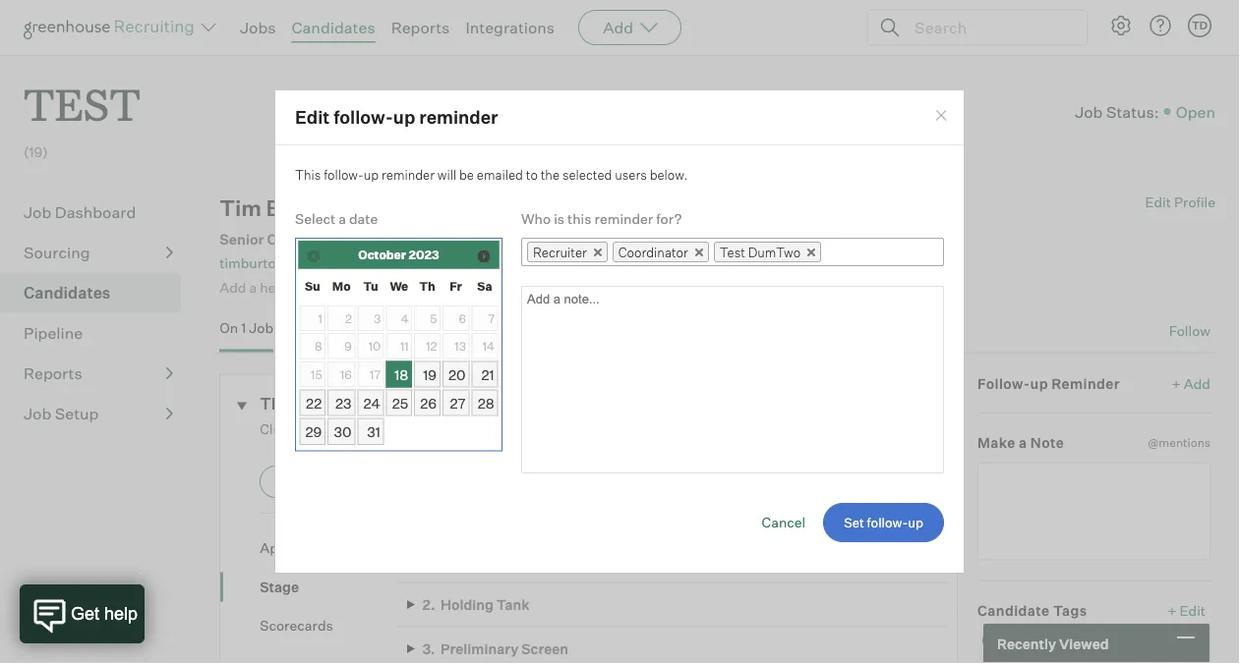Task type: vqa. For each thing, say whether or not it's contained in the screenshot.
23 link
yes



Task type: locate. For each thing, give the bounding box(es) containing it.
follow- for this
[[324, 166, 364, 182]]

8 inside edit follow-up reminder dialog
[[315, 339, 322, 354]]

linkedin
[[470, 320, 526, 337]]

3
[[374, 311, 381, 326]]

0 vertical spatial candidates
[[292, 18, 375, 37]]

rsa
[[381, 230, 410, 248]]

30 link
[[328, 419, 355, 445]]

1 horizontal spatial edit
[[1145, 194, 1171, 211]]

1 vertical spatial +
[[1168, 602, 1177, 620]]

reminder left will
[[382, 166, 435, 182]]

reports link left integrations
[[391, 18, 450, 37]]

this
[[567, 210, 591, 227]]

2 555- from the left
[[452, 254, 484, 272]]

555- up th
[[420, 254, 452, 272]]

0 vertical spatial add
[[603, 18, 633, 37]]

2 vertical spatial add
[[1184, 375, 1211, 392]]

job
[[1075, 102, 1103, 121], [24, 203, 51, 222], [249, 320, 273, 337], [24, 404, 51, 424]]

1 vertical spatial candidates
[[24, 283, 111, 303]]

test
[[720, 244, 745, 260]]

22
[[306, 395, 322, 412]]

2 vertical spatial up
[[1030, 375, 1048, 392]]

configure image
[[1109, 14, 1133, 37]]

0 horizontal spatial add
[[220, 279, 246, 296]]

who
[[521, 210, 551, 227]]

1 vertical spatial reports link
[[24, 362, 173, 386]]

0 vertical spatial edit
[[295, 106, 330, 128]]

make a note
[[978, 435, 1064, 452]]

1 horizontal spatial add
[[603, 18, 633, 37]]

0 vertical spatial follow-
[[333, 106, 393, 128]]

on 1 job link
[[220, 320, 273, 349]]

0 vertical spatial (19)
[[24, 144, 48, 161]]

2 vertical spatial edit
[[1180, 602, 1206, 620]]

0 horizontal spatial 1
[[241, 320, 246, 337]]

27
[[450, 395, 466, 412]]

th
[[419, 279, 435, 294]]

1
[[318, 311, 322, 326], [241, 320, 246, 337]]

1 vertical spatial reminder
[[382, 166, 435, 182]]

1 horizontal spatial candidates link
[[292, 18, 375, 37]]

8 down activity
[[315, 339, 322, 354]]

0 horizontal spatial edit
[[295, 106, 330, 128]]

1 vertical spatial test
[[260, 394, 303, 414]]

add button
[[578, 10, 682, 45]]

0 horizontal spatial up
[[364, 166, 379, 182]]

mo
[[332, 279, 351, 294]]

0 vertical spatial test
[[24, 75, 141, 133]]

24
[[363, 395, 380, 412]]

1 horizontal spatial 8
[[989, 634, 996, 648]]

none submit inside edit follow-up reminder dialog
[[823, 503, 944, 543]]

0 horizontal spatial candidates
[[24, 283, 111, 303]]

0 vertical spatial +
[[1172, 375, 1181, 392]]

a for select
[[338, 210, 346, 227]]

tu
[[363, 279, 378, 294]]

1 vertical spatial a
[[249, 279, 257, 296]]

add for add
[[603, 18, 633, 37]]

edit profile link
[[1145, 194, 1215, 211]]

0 horizontal spatial test
[[24, 75, 141, 133]]

0 horizontal spatial candidates link
[[24, 281, 173, 305]]

1 right on
[[241, 320, 246, 337]]

1 vertical spatial follow-
[[324, 166, 364, 182]]

0 vertical spatial a
[[338, 210, 346, 227]]

13
[[455, 339, 466, 354]]

1 vertical spatial 8
[[989, 634, 996, 648]]

21 link
[[471, 361, 498, 388]]

20
[[449, 366, 466, 383]]

8 left the years
[[989, 634, 996, 648]]

job inside job dashboard link
[[24, 203, 51, 222]]

18 link
[[386, 361, 412, 388]]

2 horizontal spatial edit
[[1180, 602, 1206, 620]]

details link
[[403, 320, 447, 349]]

Add a note... text field
[[521, 286, 944, 474]]

job right on
[[249, 320, 273, 337]]

edit for edit follow-up reminder
[[295, 106, 330, 128]]

None text field
[[821, 240, 846, 264], [978, 463, 1211, 561], [821, 240, 846, 264], [978, 463, 1211, 561]]

job inside job setup link
[[24, 404, 51, 424]]

0 vertical spatial reports link
[[391, 18, 450, 37]]

29
[[305, 423, 322, 441]]

reminder for edit follow-up reminder
[[419, 106, 498, 128]]

activity
[[296, 320, 345, 337]]

0 horizontal spatial a
[[249, 279, 257, 296]]

timburton1006@gmail.com
[[220, 255, 397, 272]]

19 link
[[414, 361, 440, 388]]

tags
[[1053, 602, 1087, 620]]

a inside edit follow-up reminder dialog
[[338, 210, 346, 227]]

1 horizontal spatial a
[[338, 210, 346, 227]]

test for test (19)
[[260, 394, 303, 414]]

add inside popup button
[[603, 18, 633, 37]]

1 horizontal spatial up
[[393, 106, 415, 128]]

555- up fr
[[452, 254, 484, 272]]

screen
[[521, 641, 568, 658]]

0 horizontal spatial (19)
[[24, 144, 48, 161]]

follow-
[[333, 106, 393, 128], [324, 166, 364, 182]]

a left headline
[[249, 279, 257, 296]]

job for job setup
[[24, 404, 51, 424]]

stage
[[260, 579, 299, 596]]

28
[[478, 395, 494, 412]]

edit inside dialog
[[295, 106, 330, 128]]

candidates link down sourcing "link"
[[24, 281, 173, 305]]

headline
[[260, 279, 315, 296]]

a
[[338, 210, 346, 227], [249, 279, 257, 296], [1019, 435, 1027, 452]]

test up club
[[260, 394, 303, 414]]

a left date
[[338, 210, 346, 227]]

is
[[554, 210, 564, 227]]

1 horizontal spatial reports link
[[391, 18, 450, 37]]

2
[[345, 311, 352, 326]]

reminder for who is this reminder for?
[[594, 210, 653, 227]]

0 horizontal spatial 8
[[315, 339, 322, 354]]

we
[[390, 279, 408, 294]]

0 horizontal spatial reports
[[24, 364, 82, 384]]

a left note
[[1019, 435, 1027, 452]]

0 vertical spatial candidates link
[[292, 18, 375, 37]]

edit follow-up reminder
[[295, 106, 498, 128]]

candidates right jobs
[[292, 18, 375, 37]]

21
[[481, 366, 494, 383]]

26
[[420, 395, 437, 412]]

reports down pipeline at the left of page
[[24, 364, 82, 384]]

reports
[[391, 18, 450, 37], [24, 364, 82, 384]]

0 vertical spatial 8
[[315, 339, 322, 354]]

make
[[978, 435, 1016, 452]]

follow- for edit
[[333, 106, 393, 128]]

dummy)
[[408, 421, 464, 438]]

td button
[[1184, 10, 1215, 41]]

+ add link
[[1172, 374, 1211, 393]]

add for add a headline
[[220, 279, 246, 296]]

who is this reminder for?
[[521, 210, 682, 227]]

1 vertical spatial (19)
[[306, 394, 336, 414]]

application link
[[260, 539, 397, 558]]

1 horizontal spatial test
[[260, 394, 303, 414]]

24 link
[[357, 390, 384, 417]]

2 horizontal spatial up
[[1030, 375, 1048, 392]]

1 left 2
[[318, 311, 322, 326]]

reports left integrations
[[391, 18, 450, 37]]

1 vertical spatial up
[[364, 166, 379, 182]]

for?
[[656, 210, 682, 227]]

activity feed link
[[296, 320, 380, 349]]

job left setup
[[24, 404, 51, 424]]

job up 'sourcing'
[[24, 203, 51, 222]]

2 vertical spatial a
[[1019, 435, 1027, 452]]

up for this
[[364, 166, 379, 182]]

candidates down 'sourcing'
[[24, 283, 111, 303]]

0 horizontal spatial reports link
[[24, 362, 173, 386]]

viewed
[[1059, 636, 1109, 653]]

reminder
[[1051, 375, 1120, 392]]

close image
[[933, 108, 949, 124]]

candidates link right jobs
[[292, 18, 375, 37]]

1 horizontal spatial reports
[[391, 18, 450, 37]]

job dashboard
[[24, 203, 136, 222]]

8
[[315, 339, 322, 354], [989, 634, 996, 648]]

2 vertical spatial reminder
[[594, 210, 653, 227]]

reminder up be
[[419, 106, 498, 128]]

greenhouse recruiting image
[[24, 16, 201, 39]]

candidates link
[[292, 18, 375, 37], [24, 281, 173, 305]]

0 vertical spatial reminder
[[419, 106, 498, 128]]

test down the greenhouse recruiting image
[[24, 75, 141, 133]]

2 horizontal spatial a
[[1019, 435, 1027, 452]]

0 vertical spatial up
[[393, 106, 415, 128]]

emailed
[[477, 166, 523, 182]]

1 horizontal spatial candidates
[[292, 18, 375, 37]]

1 inside edit follow-up reminder dialog
[[318, 311, 322, 326]]

integrations link
[[466, 18, 555, 37]]

1 vertical spatial edit
[[1145, 194, 1171, 211]]

job left status:
[[1075, 102, 1103, 121]]

stage link
[[260, 578, 397, 597]]

club
[[260, 421, 290, 438]]

None submit
[[823, 503, 944, 543]]

tim
[[220, 195, 262, 222]]

selected
[[562, 166, 612, 182]]

reminder right this
[[594, 210, 653, 227]]

reports link up job setup link
[[24, 362, 173, 386]]

23 link
[[328, 390, 355, 417]]

1 vertical spatial add
[[220, 279, 246, 296]]

1 horizontal spatial 1
[[318, 311, 322, 326]]

(19)
[[24, 144, 48, 161], [306, 394, 336, 414]]



Task type: describe. For each thing, give the bounding box(es) containing it.
reminder for this follow-up reminder will be emailed to the selected users below.
[[382, 166, 435, 182]]

test (19)
[[260, 394, 336, 414]]

1 vertical spatial candidates link
[[24, 281, 173, 305]]

add a headline
[[220, 279, 315, 296]]

23
[[335, 395, 352, 412]]

1 vertical spatial reports
[[24, 364, 82, 384]]

scorecards link
[[260, 617, 397, 636]]

31
[[367, 423, 380, 441]]

0 vertical spatial reports
[[391, 18, 450, 37]]

3.
[[422, 641, 435, 658]]

job dashboard link
[[24, 201, 173, 224]]

2023
[[409, 247, 439, 262]]

job status:
[[1075, 102, 1159, 121]]

select a date
[[295, 210, 378, 227]]

jobs link
[[240, 18, 276, 37]]

25
[[392, 395, 408, 412]]

resume link
[[708, 255, 761, 272]]

@mentions
[[1148, 436, 1211, 450]]

club blasts (uni) (test dummy)
[[260, 421, 467, 438]]

this
[[295, 166, 321, 182]]

job inside on 1 job 'link'
[[249, 320, 273, 337]]

civil
[[267, 230, 297, 248]]

Search text field
[[910, 13, 1069, 42]]

job for job dashboard
[[24, 203, 51, 222]]

a for add
[[249, 279, 257, 296]]

+ edit
[[1168, 602, 1206, 620]]

27 link
[[442, 390, 469, 417]]

profile
[[1174, 194, 1215, 211]]

job for job status:
[[1075, 102, 1103, 121]]

8 for 8 years experience
[[989, 634, 996, 648]]

07:00)
[[585, 254, 631, 272]]

experience
[[1029, 634, 1086, 648]]

october 2023
[[358, 247, 439, 262]]

tim burton senior civil engineer at rsa engineering
[[220, 195, 493, 248]]

test for test
[[24, 75, 141, 133]]

8 for 8
[[315, 339, 322, 354]]

this follow-up reminder will be emailed to the selected users below.
[[295, 166, 688, 182]]

td
[[1192, 19, 1208, 32]]

follow-up reminder
[[978, 375, 1120, 392]]

1 horizontal spatial (19)
[[306, 394, 336, 414]]

28 link
[[471, 390, 498, 417]]

be
[[459, 166, 474, 182]]

+ edit link
[[1163, 598, 1211, 625]]

(test
[[371, 421, 405, 438]]

the
[[541, 166, 560, 182]]

up for edit
[[393, 106, 415, 128]]

jobs
[[240, 18, 276, 37]]

recruiter
[[533, 244, 587, 260]]

engineer
[[300, 230, 362, 248]]

25 link
[[386, 390, 412, 417]]

follow-
[[978, 375, 1030, 392]]

sourcing
[[24, 243, 90, 263]]

job setup
[[24, 404, 99, 424]]

+ add
[[1172, 375, 1211, 392]]

(gmt-
[[542, 254, 585, 272]]

edit profile
[[1145, 194, 1215, 211]]

to
[[526, 166, 538, 182]]

sourcing link
[[24, 241, 173, 265]]

users
[[615, 166, 647, 182]]

note
[[1030, 435, 1064, 452]]

(gmt-07:00) arizona
[[542, 254, 685, 272]]

open
[[1176, 102, 1215, 121]]

1 555- from the left
[[420, 254, 452, 272]]

7
[[488, 311, 495, 326]]

12
[[426, 339, 437, 354]]

blasts
[[292, 421, 332, 438]]

6
[[459, 311, 466, 326]]

31 link
[[357, 419, 384, 445]]

arizona
[[634, 254, 685, 272]]

2. holding tank
[[422, 597, 530, 614]]

+ for + add
[[1172, 375, 1181, 392]]

timburton1006@gmail.com link
[[220, 255, 397, 272]]

edit for edit profile
[[1145, 194, 1171, 211]]

resume
[[708, 255, 761, 272]]

burton
[[266, 195, 339, 222]]

edit follow-up reminder dialog
[[274, 90, 965, 574]]

29 link
[[299, 419, 326, 445]]

october
[[358, 247, 406, 262]]

9
[[345, 339, 352, 354]]

4
[[401, 311, 409, 326]]

scorecards
[[260, 618, 333, 635]]

engineering
[[413, 230, 493, 248]]

2 horizontal spatial add
[[1184, 375, 1211, 392]]

15
[[311, 367, 322, 382]]

sa
[[477, 279, 492, 294]]

dumtwo
[[748, 244, 801, 260]]

follow link
[[1169, 322, 1211, 341]]

senior
[[220, 230, 264, 248]]

1 inside 'link'
[[241, 320, 246, 337]]

dashboard
[[55, 203, 136, 222]]

years
[[999, 634, 1027, 648]]

17
[[370, 367, 381, 382]]

8 years experience
[[989, 634, 1086, 648]]

recently viewed
[[997, 636, 1109, 653]]

linkedin link
[[470, 320, 526, 349]]

8 years experience link
[[982, 632, 1093, 651]]

application
[[260, 540, 334, 557]]

19
[[423, 366, 437, 383]]

a for make
[[1019, 435, 1027, 452]]

5555
[[484, 254, 518, 272]]

+ for + edit
[[1168, 602, 1177, 620]]

candidate
[[978, 602, 1050, 620]]

pipeline
[[24, 324, 83, 343]]

3. preliminary screen
[[422, 641, 568, 658]]



